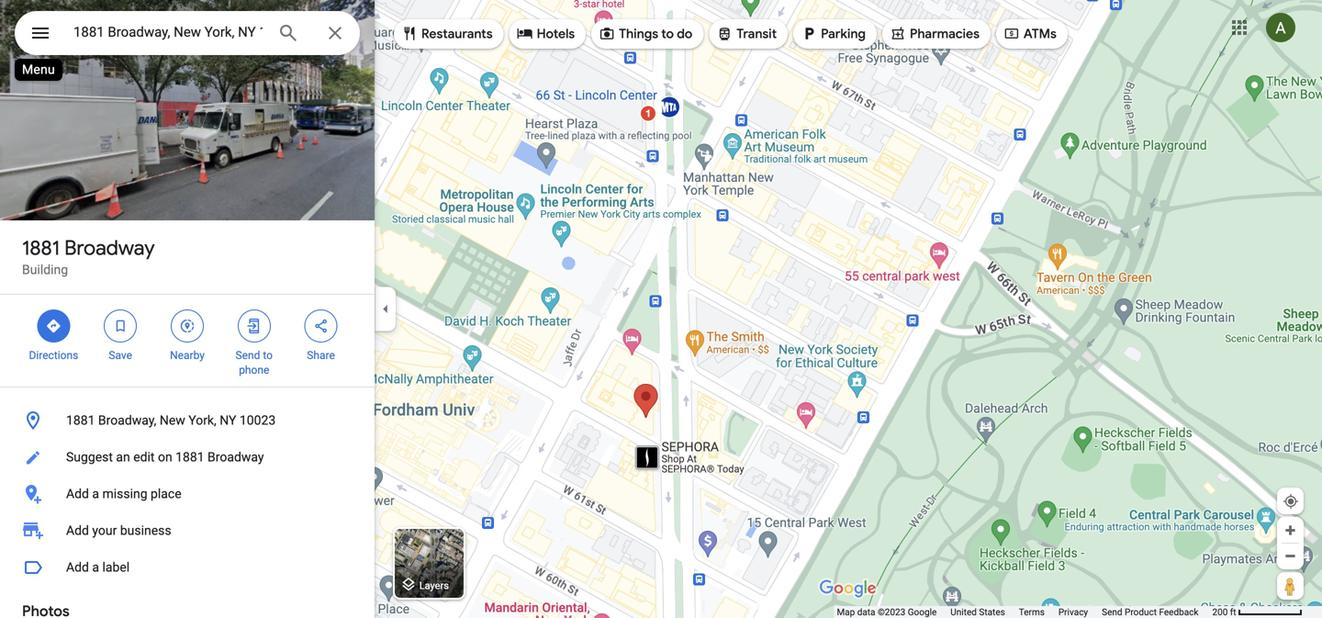 Task type: describe. For each thing, give the bounding box(es) containing it.
 restaurants
[[401, 23, 493, 44]]

privacy button
[[1059, 606, 1089, 618]]


[[517, 23, 533, 44]]

 parking
[[801, 23, 866, 44]]

google maps element
[[0, 0, 1323, 618]]

feedback
[[1160, 607, 1199, 618]]

nearby
[[170, 349, 205, 362]]

send for send product feedback
[[1102, 607, 1123, 618]]

missing
[[102, 486, 147, 502]]

add for add a missing place
[[66, 486, 89, 502]]

1881 broadway, new york, ny 10023 button
[[0, 402, 375, 439]]

200
[[1213, 607, 1228, 618]]

broadway inside button
[[208, 450, 264, 465]]

add your business link
[[0, 513, 375, 549]]


[[179, 316, 196, 336]]

add for add a label
[[66, 560, 89, 575]]

ft
[[1231, 607, 1237, 618]]

 transit
[[717, 23, 777, 44]]

 search field
[[15, 11, 360, 59]]

add a label button
[[0, 549, 375, 586]]


[[45, 316, 62, 336]]

york,
[[189, 413, 217, 428]]

map data ©2023 google
[[837, 607, 937, 618]]

business
[[120, 523, 171, 538]]

edit
[[133, 450, 155, 465]]

show your location image
[[1283, 493, 1300, 510]]

 things to do
[[599, 23, 693, 44]]

200 ft
[[1213, 607, 1237, 618]]

on
[[158, 450, 172, 465]]

 button
[[15, 11, 66, 59]]

product
[[1125, 607, 1157, 618]]

send for send to phone
[[236, 349, 260, 362]]

terms button
[[1019, 606, 1045, 618]]


[[313, 316, 329, 336]]

 atms
[[1004, 23, 1057, 44]]

add for add your business
[[66, 523, 89, 538]]

zoom in image
[[1284, 524, 1298, 537]]


[[599, 23, 616, 44]]

to inside  things to do
[[662, 26, 674, 42]]

do
[[677, 26, 693, 42]]

atms
[[1024, 26, 1057, 42]]

collapse side panel image
[[376, 299, 396, 319]]


[[890, 23, 907, 44]]

things
[[619, 26, 659, 42]]

suggest an edit on 1881 broadway
[[66, 450, 264, 465]]

hotels
[[537, 26, 575, 42]]


[[717, 23, 733, 44]]

building
[[22, 262, 68, 277]]


[[112, 316, 129, 336]]

send product feedback button
[[1102, 606, 1199, 618]]

your
[[92, 523, 117, 538]]

10023
[[240, 413, 276, 428]]


[[401, 23, 418, 44]]



Task type: vqa. For each thing, say whether or not it's contained in the screenshot.


Task type: locate. For each thing, give the bounding box(es) containing it.
1881 for broadway,
[[66, 413, 95, 428]]

zoom out image
[[1284, 549, 1298, 563]]

privacy
[[1059, 607, 1089, 618]]

restaurants
[[422, 26, 493, 42]]

united states button
[[951, 606, 1006, 618]]


[[246, 316, 263, 336]]

add left your
[[66, 523, 89, 538]]

0 horizontal spatial to
[[263, 349, 273, 362]]

2 horizontal spatial 1881
[[176, 450, 204, 465]]

0 vertical spatial add
[[66, 486, 89, 502]]

none field inside "1881 broadway, new york, ny 10023" field
[[73, 21, 263, 43]]

1 horizontal spatial 1881
[[66, 413, 95, 428]]


[[29, 20, 51, 46]]

suggest
[[66, 450, 113, 465]]

add inside button
[[66, 560, 89, 575]]

send up phone
[[236, 349, 260, 362]]

1 a from the top
[[92, 486, 99, 502]]

parking
[[821, 26, 866, 42]]

send inside button
[[1102, 607, 1123, 618]]

a for missing
[[92, 486, 99, 502]]

2 vertical spatial add
[[66, 560, 89, 575]]

map
[[837, 607, 855, 618]]

a left "label"
[[92, 560, 99, 575]]

1 vertical spatial to
[[263, 349, 273, 362]]

show street view coverage image
[[1278, 572, 1304, 600]]

send to phone
[[236, 349, 273, 377]]

1 horizontal spatial send
[[1102, 607, 1123, 618]]

0 vertical spatial send
[[236, 349, 260, 362]]

0 horizontal spatial 1881
[[22, 235, 60, 261]]

states
[[980, 607, 1006, 618]]


[[801, 23, 818, 44]]

broadway inside 1881 broadway building
[[64, 235, 155, 261]]

1 horizontal spatial to
[[662, 26, 674, 42]]

broadway
[[64, 235, 155, 261], [208, 450, 264, 465]]

1 vertical spatial send
[[1102, 607, 1123, 618]]

united states
[[951, 607, 1006, 618]]

layers
[[420, 580, 449, 591]]

terms
[[1019, 607, 1045, 618]]

1881 inside the suggest an edit on 1881 broadway button
[[176, 450, 204, 465]]

united
[[951, 607, 977, 618]]

0 vertical spatial 1881
[[22, 235, 60, 261]]

footer inside google maps element
[[837, 606, 1213, 618]]

send product feedback
[[1102, 607, 1199, 618]]

 pharmacies
[[890, 23, 980, 44]]

200 ft button
[[1213, 607, 1303, 618]]

add inside button
[[66, 486, 89, 502]]

0 vertical spatial broadway
[[64, 235, 155, 261]]

2 a from the top
[[92, 560, 99, 575]]

a for label
[[92, 560, 99, 575]]

transit
[[737, 26, 777, 42]]

a inside button
[[92, 486, 99, 502]]

a inside button
[[92, 560, 99, 575]]

ny
[[220, 413, 236, 428]]

a
[[92, 486, 99, 502], [92, 560, 99, 575]]

1881 broadway building
[[22, 235, 155, 277]]

1881 broadway main content
[[0, 0, 375, 618]]

footer
[[837, 606, 1213, 618]]

an
[[116, 450, 130, 465]]

to inside send to phone
[[263, 349, 273, 362]]

phone
[[239, 364, 269, 377]]

a left missing
[[92, 486, 99, 502]]

2 add from the top
[[66, 523, 89, 538]]

broadway up building
[[64, 235, 155, 261]]

1 vertical spatial add
[[66, 523, 89, 538]]

to left "do" at the top right of the page
[[662, 26, 674, 42]]

1881 up building
[[22, 235, 60, 261]]

actions for 1881 broadway region
[[0, 295, 375, 387]]

label
[[102, 560, 130, 575]]

1 vertical spatial a
[[92, 560, 99, 575]]

 hotels
[[517, 23, 575, 44]]

to up phone
[[263, 349, 273, 362]]

0 vertical spatial to
[[662, 26, 674, 42]]

pharmacies
[[910, 26, 980, 42]]

0 vertical spatial a
[[92, 486, 99, 502]]

1881 inside 1881 broadway building
[[22, 235, 60, 261]]

share
[[307, 349, 335, 362]]

None field
[[73, 21, 263, 43]]

1881 right on
[[176, 450, 204, 465]]

1 add from the top
[[66, 486, 89, 502]]

add your business
[[66, 523, 171, 538]]

add a label
[[66, 560, 130, 575]]

0 horizontal spatial send
[[236, 349, 260, 362]]

0 horizontal spatial broadway
[[64, 235, 155, 261]]

data
[[858, 607, 876, 618]]

add
[[66, 486, 89, 502], [66, 523, 89, 538], [66, 560, 89, 575]]

suggest an edit on 1881 broadway button
[[0, 439, 375, 476]]

1881 up suggest
[[66, 413, 95, 428]]

3 add from the top
[[66, 560, 89, 575]]

google account: angela cha  
(angela.cha@adept.ai) image
[[1267, 13, 1296, 42]]

add left "label"
[[66, 560, 89, 575]]

2 vertical spatial 1881
[[176, 450, 204, 465]]

1 horizontal spatial broadway
[[208, 450, 264, 465]]

add a missing place button
[[0, 476, 375, 513]]

1881 inside 1881 broadway, new york, ny 10023 button
[[66, 413, 95, 428]]

add a missing place
[[66, 486, 182, 502]]

©2023
[[878, 607, 906, 618]]

place
[[151, 486, 182, 502]]

to
[[662, 26, 674, 42], [263, 349, 273, 362]]

send
[[236, 349, 260, 362], [1102, 607, 1123, 618]]

new
[[160, 413, 185, 428]]

add down suggest
[[66, 486, 89, 502]]


[[1004, 23, 1020, 44]]

1 vertical spatial broadway
[[208, 450, 264, 465]]

send left the product
[[1102, 607, 1123, 618]]

directions
[[29, 349, 78, 362]]

save
[[109, 349, 132, 362]]

1881
[[22, 235, 60, 261], [66, 413, 95, 428], [176, 450, 204, 465]]

footer containing map data ©2023 google
[[837, 606, 1213, 618]]

broadway,
[[98, 413, 157, 428]]

send inside send to phone
[[236, 349, 260, 362]]

google
[[908, 607, 937, 618]]

1 vertical spatial 1881
[[66, 413, 95, 428]]

1881 for broadway
[[22, 235, 60, 261]]

1881 Broadway, New York, NY 10023 field
[[15, 11, 360, 55]]

broadway down ny
[[208, 450, 264, 465]]

1881 broadway, new york, ny 10023
[[66, 413, 276, 428]]



